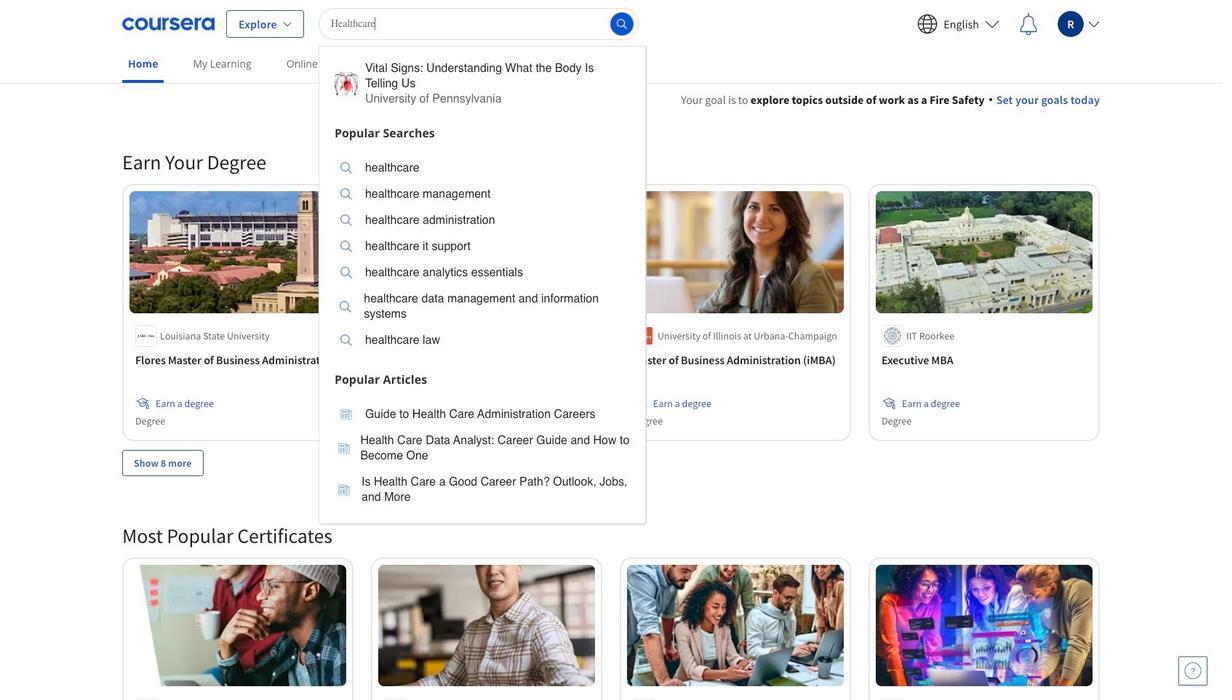 Task type: describe. For each thing, give the bounding box(es) containing it.
2 list box from the top
[[319, 393, 645, 524]]

earn your degree collection element
[[114, 126, 1109, 500]]

help center image
[[1185, 663, 1202, 680]]

What do you want to learn? text field
[[319, 8, 639, 40]]

most popular certificates collection element
[[114, 500, 1109, 701]]

coursera image
[[122, 12, 215, 35]]



Task type: vqa. For each thing, say whether or not it's contained in the screenshot.
Coursera "image"
yes



Task type: locate. For each thing, give the bounding box(es) containing it.
list box
[[319, 146, 645, 366], [319, 393, 645, 524]]

1 list box from the top
[[319, 146, 645, 366]]

1 vertical spatial list box
[[319, 393, 645, 524]]

autocomplete results list box
[[319, 45, 646, 524]]

None search field
[[319, 8, 646, 524]]

suggestion image image
[[335, 72, 358, 95], [341, 162, 352, 174], [341, 188, 352, 200], [341, 215, 352, 226], [341, 241, 352, 253], [341, 267, 352, 279], [340, 301, 352, 313], [341, 335, 352, 346], [341, 409, 352, 421], [338, 443, 350, 455], [339, 484, 350, 496]]

0 vertical spatial list box
[[319, 146, 645, 366]]

main content
[[0, 74, 1223, 701]]



